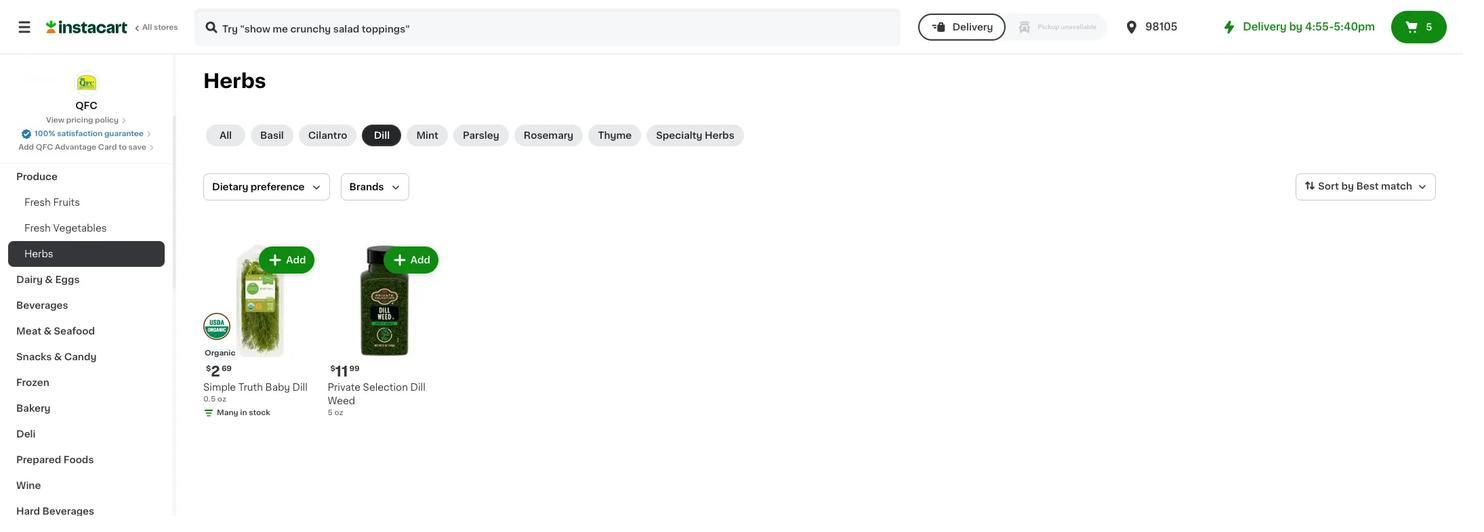 Task type: describe. For each thing, give the bounding box(es) containing it.
1 horizontal spatial qfc
[[75, 101, 97, 110]]

qfc link
[[74, 70, 99, 113]]

wine link
[[8, 473, 165, 499]]

add button for 2
[[260, 248, 313, 272]]

Search field
[[195, 9, 900, 45]]

brands button
[[341, 174, 409, 201]]

98105
[[1146, 22, 1178, 32]]

eggs
[[55, 275, 80, 285]]

100% satisfaction guarantee
[[35, 130, 144, 138]]

mint
[[416, 131, 438, 140]]

5 inside 5 button
[[1426, 22, 1432, 32]]

fresh vegetables
[[24, 224, 107, 233]]

oz for simple
[[217, 395, 226, 403]]

prepared
[[16, 455, 61, 465]]

best
[[1356, 182, 1379, 191]]

5 inside private selection dill weed 5 oz
[[328, 409, 333, 416]]

meat & seafood link
[[8, 319, 165, 344]]

dairy & eggs
[[16, 275, 80, 285]]

buy
[[38, 45, 57, 55]]

qfc logo image
[[74, 70, 99, 96]]

delivery button
[[919, 14, 1006, 41]]

policy
[[95, 117, 119, 124]]

dill link
[[362, 125, 402, 146]]

parsley
[[463, 131, 499, 140]]

buy it again
[[38, 45, 95, 55]]

0 vertical spatial herbs
[[203, 71, 266, 91]]

candy
[[64, 352, 97, 362]]

product group containing 2
[[203, 244, 317, 421]]

view pricing policy
[[46, 117, 119, 124]]

view
[[46, 117, 64, 124]]

bakery link
[[8, 396, 165, 422]]

add for 2
[[286, 256, 306, 265]]

private
[[328, 383, 361, 392]]

100% satisfaction guarantee button
[[21, 126, 152, 140]]

0.5
[[203, 395, 216, 403]]

dairy
[[16, 275, 43, 285]]

organic
[[205, 349, 235, 357]]

fresh for fresh vegetables
[[24, 224, 51, 233]]

weed
[[328, 396, 355, 406]]

delivery by 4:55-5:40pm link
[[1222, 19, 1375, 35]]

stock
[[249, 409, 270, 416]]

card
[[98, 144, 117, 151]]

all stores link
[[46, 8, 179, 46]]

advantage
[[55, 144, 96, 151]]

recipes
[[16, 121, 56, 130]]

prepared foods link
[[8, 447, 165, 473]]

11
[[335, 364, 348, 379]]

basil link
[[251, 125, 293, 146]]

dairy & eggs link
[[8, 267, 165, 293]]

0 horizontal spatial qfc
[[36, 144, 53, 151]]

add qfc advantage card to save
[[18, 144, 146, 151]]

thyme
[[598, 131, 632, 140]]

2 vertical spatial herbs
[[24, 249, 53, 259]]

cilantro link
[[299, 125, 357, 146]]

all for all
[[220, 131, 232, 140]]

produce link
[[8, 164, 165, 190]]

oz for private
[[334, 409, 343, 416]]

frozen
[[16, 378, 49, 388]]

herbs link
[[8, 241, 165, 267]]

5 button
[[1391, 11, 1447, 43]]

specialty
[[656, 131, 703, 140]]

all for all stores
[[142, 24, 152, 31]]

add for 11
[[411, 256, 430, 265]]

specialty herbs
[[656, 131, 734, 140]]

preference
[[251, 182, 305, 192]]

& for snacks
[[54, 352, 62, 362]]

lists
[[38, 73, 61, 82]]

rosemary
[[524, 131, 574, 140]]

save
[[128, 144, 146, 151]]

snacks & candy link
[[8, 344, 165, 370]]

fruits
[[53, 198, 80, 207]]

2
[[211, 364, 220, 379]]

buy it again link
[[8, 37, 165, 64]]

$ 11 99
[[330, 364, 360, 379]]

again
[[68, 45, 95, 55]]

$ for 2
[[206, 365, 211, 372]]

frozen link
[[8, 370, 165, 396]]

product group containing 11
[[328, 244, 441, 419]]

mint link
[[407, 125, 448, 146]]

98105 button
[[1124, 8, 1205, 46]]

parsley link
[[453, 125, 509, 146]]

many in stock
[[217, 409, 270, 416]]

by for sort
[[1342, 182, 1354, 191]]

prepared foods
[[16, 455, 94, 465]]

$ 2 69
[[206, 364, 232, 379]]

service type group
[[919, 14, 1108, 41]]

69
[[222, 365, 232, 372]]

all stores
[[142, 24, 178, 31]]



Task type: locate. For each thing, give the bounding box(es) containing it.
bakery
[[16, 404, 51, 413]]

1 horizontal spatial 5
[[1426, 22, 1432, 32]]

1 vertical spatial &
[[44, 327, 52, 336]]

1 vertical spatial all
[[220, 131, 232, 140]]

1 $ from the left
[[206, 365, 211, 372]]

1 horizontal spatial add
[[286, 256, 306, 265]]

simple
[[203, 383, 236, 392]]

1 horizontal spatial delivery
[[1243, 22, 1287, 32]]

fresh vegetables link
[[8, 216, 165, 241]]

oz down the simple
[[217, 395, 226, 403]]

thanksgiving
[[16, 146, 81, 156]]

$ inside $ 11 99
[[330, 365, 335, 372]]

selection
[[363, 383, 408, 392]]

by left 4:55-
[[1289, 22, 1303, 32]]

1 horizontal spatial all
[[220, 131, 232, 140]]

oz inside the simple truth baby dill 0.5 oz
[[217, 395, 226, 403]]

1 product group from the left
[[203, 244, 317, 421]]

2 product group from the left
[[328, 244, 441, 419]]

fresh down produce
[[24, 198, 51, 207]]

add qfc advantage card to save link
[[18, 142, 154, 153]]

1 fresh from the top
[[24, 198, 51, 207]]

1 horizontal spatial $
[[330, 365, 335, 372]]

fresh
[[24, 198, 51, 207], [24, 224, 51, 233]]

produce
[[16, 172, 58, 182]]

& for dairy
[[45, 275, 53, 285]]

herbs up all link
[[203, 71, 266, 91]]

view pricing policy link
[[46, 115, 127, 126]]

1 vertical spatial 5
[[328, 409, 333, 416]]

brands
[[349, 182, 384, 192]]

oz inside private selection dill weed 5 oz
[[334, 409, 343, 416]]

0 horizontal spatial delivery
[[953, 22, 993, 32]]

all link
[[206, 125, 245, 146]]

by for delivery
[[1289, 22, 1303, 32]]

2 $ from the left
[[330, 365, 335, 372]]

meat
[[16, 327, 41, 336]]

2 horizontal spatial add
[[411, 256, 430, 265]]

0 horizontal spatial product group
[[203, 244, 317, 421]]

thanksgiving link
[[8, 138, 165, 164]]

&
[[45, 275, 53, 285], [44, 327, 52, 336], [54, 352, 62, 362]]

1 vertical spatial oz
[[334, 409, 343, 416]]

delivery for delivery
[[953, 22, 993, 32]]

thyme link
[[589, 125, 641, 146]]

wine
[[16, 481, 41, 491]]

lists link
[[8, 64, 165, 91]]

pricing
[[66, 117, 93, 124]]

herbs
[[203, 71, 266, 91], [705, 131, 734, 140], [24, 249, 53, 259]]

cilantro
[[308, 131, 347, 140]]

stores
[[154, 24, 178, 31]]

delivery
[[1243, 22, 1287, 32], [953, 22, 993, 32]]

by
[[1289, 22, 1303, 32], [1342, 182, 1354, 191]]

herbs inside "link"
[[705, 131, 734, 140]]

private selection dill weed 5 oz
[[328, 383, 426, 416]]

0 horizontal spatial herbs
[[24, 249, 53, 259]]

many
[[217, 409, 238, 416]]

all left stores
[[142, 24, 152, 31]]

in
[[240, 409, 247, 416]]

delivery by 4:55-5:40pm
[[1243, 22, 1375, 32]]

0 horizontal spatial by
[[1289, 22, 1303, 32]]

fresh fruits link
[[8, 190, 165, 216]]

0 horizontal spatial all
[[142, 24, 152, 31]]

$
[[206, 365, 211, 372], [330, 365, 335, 372]]

0 vertical spatial fresh
[[24, 198, 51, 207]]

dietary preference
[[212, 182, 305, 192]]

dill left mint 'link' on the top left of page
[[374, 131, 390, 140]]

2 fresh from the top
[[24, 224, 51, 233]]

best match
[[1356, 182, 1412, 191]]

dill right baby
[[293, 383, 308, 392]]

all
[[142, 24, 152, 31], [220, 131, 232, 140]]

2 horizontal spatial herbs
[[705, 131, 734, 140]]

1 horizontal spatial herbs
[[203, 71, 266, 91]]

recipes link
[[8, 113, 165, 138]]

vegetables
[[53, 224, 107, 233]]

0 vertical spatial 5
[[1426, 22, 1432, 32]]

0 horizontal spatial $
[[206, 365, 211, 372]]

sort
[[1318, 182, 1339, 191]]

match
[[1381, 182, 1412, 191]]

1 horizontal spatial dill
[[374, 131, 390, 140]]

sort by
[[1318, 182, 1354, 191]]

specialty herbs link
[[647, 125, 744, 146]]

1 vertical spatial herbs
[[705, 131, 734, 140]]

dietary preference button
[[203, 174, 330, 201]]

qfc up the view pricing policy 'link'
[[75, 101, 97, 110]]

0 horizontal spatial dill
[[293, 383, 308, 392]]

Best match Sort by field
[[1296, 174, 1436, 201]]

0 vertical spatial qfc
[[75, 101, 97, 110]]

0 horizontal spatial add button
[[260, 248, 313, 272]]

oz down 'weed'
[[334, 409, 343, 416]]

$ for 11
[[330, 365, 335, 372]]

1 vertical spatial fresh
[[24, 224, 51, 233]]

qfc down '100%'
[[36, 144, 53, 151]]

truth
[[238, 383, 263, 392]]

foods
[[64, 455, 94, 465]]

5
[[1426, 22, 1432, 32], [328, 409, 333, 416]]

fresh fruits
[[24, 198, 80, 207]]

2 add button from the left
[[385, 248, 437, 272]]

satisfaction
[[57, 130, 103, 138]]

1 vertical spatial qfc
[[36, 144, 53, 151]]

& right meat
[[44, 327, 52, 336]]

snacks
[[16, 352, 52, 362]]

simple truth baby dill 0.5 oz
[[203, 383, 308, 403]]

beverages link
[[8, 293, 165, 319]]

100%
[[35, 130, 55, 138]]

dietary
[[212, 182, 248, 192]]

rosemary link
[[514, 125, 583, 146]]

beverages
[[16, 301, 68, 310]]

dill right "selection"
[[410, 383, 426, 392]]

delivery inside button
[[953, 22, 993, 32]]

product group
[[203, 244, 317, 421], [328, 244, 441, 419]]

item badge image
[[203, 313, 230, 340]]

0 vertical spatial all
[[142, 24, 152, 31]]

& left the candy
[[54, 352, 62, 362]]

qfc
[[75, 101, 97, 110], [36, 144, 53, 151]]

0 vertical spatial by
[[1289, 22, 1303, 32]]

basil
[[260, 131, 284, 140]]

1 add button from the left
[[260, 248, 313, 272]]

by inside field
[[1342, 182, 1354, 191]]

instacart logo image
[[46, 19, 127, 35]]

0 vertical spatial &
[[45, 275, 53, 285]]

2 horizontal spatial dill
[[410, 383, 426, 392]]

add button
[[260, 248, 313, 272], [385, 248, 437, 272]]

$ left 99
[[330, 365, 335, 372]]

& left 'eggs'
[[45, 275, 53, 285]]

1 horizontal spatial add button
[[385, 248, 437, 272]]

seafood
[[54, 327, 95, 336]]

$ inside $ 2 69
[[206, 365, 211, 372]]

all left basil link
[[220, 131, 232, 140]]

1 horizontal spatial oz
[[334, 409, 343, 416]]

& for meat
[[44, 327, 52, 336]]

herbs right specialty
[[705, 131, 734, 140]]

fresh down fresh fruits
[[24, 224, 51, 233]]

it
[[59, 45, 66, 55]]

herbs up dairy & eggs
[[24, 249, 53, 259]]

deli link
[[8, 422, 165, 447]]

0 horizontal spatial oz
[[217, 395, 226, 403]]

fresh for fresh fruits
[[24, 198, 51, 207]]

None search field
[[194, 8, 901, 46]]

delivery for delivery by 4:55-5:40pm
[[1243, 22, 1287, 32]]

4:55-
[[1305, 22, 1334, 32]]

2 vertical spatial &
[[54, 352, 62, 362]]

0 vertical spatial oz
[[217, 395, 226, 403]]

99
[[349, 365, 360, 372]]

by right sort
[[1342, 182, 1354, 191]]

snacks & candy
[[16, 352, 97, 362]]

to
[[119, 144, 127, 151]]

1 horizontal spatial by
[[1342, 182, 1354, 191]]

0 horizontal spatial 5
[[328, 409, 333, 416]]

baby
[[265, 383, 290, 392]]

1 vertical spatial by
[[1342, 182, 1354, 191]]

dill inside private selection dill weed 5 oz
[[410, 383, 426, 392]]

deli
[[16, 430, 36, 439]]

0 horizontal spatial add
[[18, 144, 34, 151]]

add button for 11
[[385, 248, 437, 272]]

oz
[[217, 395, 226, 403], [334, 409, 343, 416]]

dill inside the simple truth baby dill 0.5 oz
[[293, 383, 308, 392]]

1 horizontal spatial product group
[[328, 244, 441, 419]]

$ left 69
[[206, 365, 211, 372]]



Task type: vqa. For each thing, say whether or not it's contained in the screenshot.
Bodied associated with 17
no



